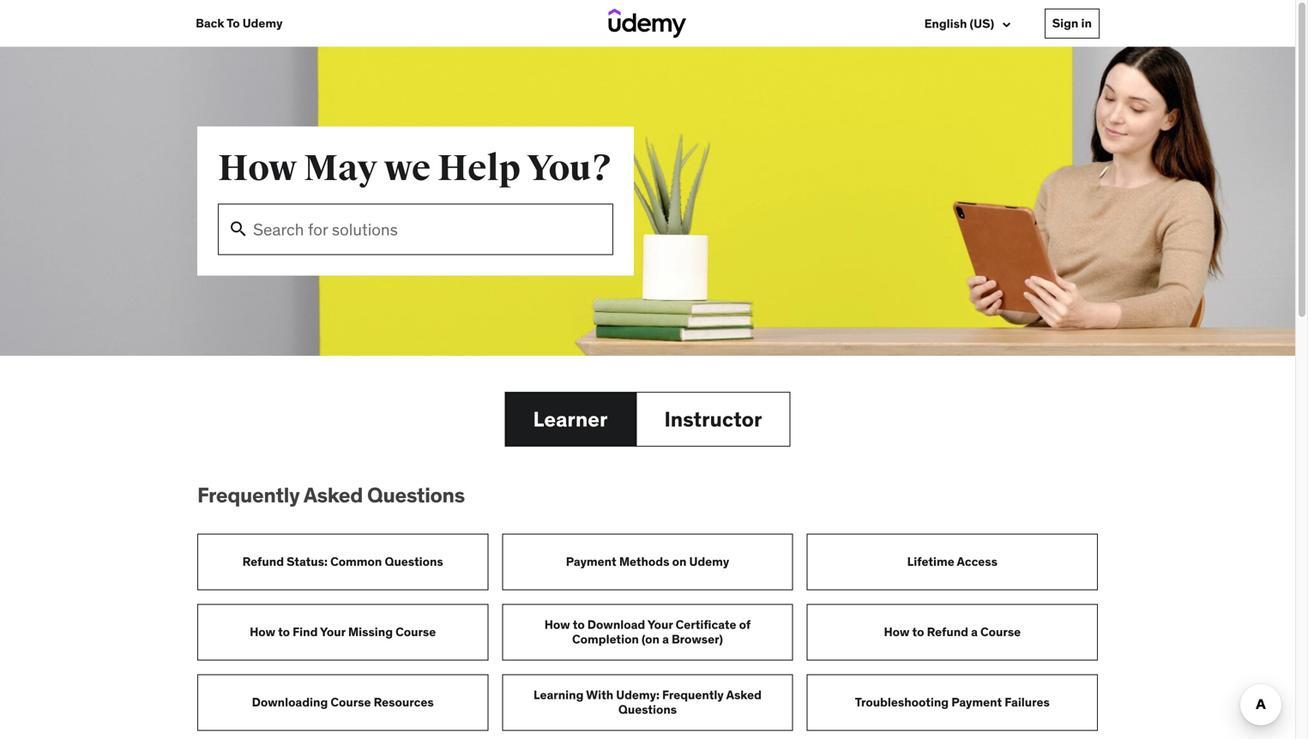Task type: locate. For each thing, give the bounding box(es) containing it.
0 vertical spatial questions
[[367, 483, 465, 508]]

instructor link
[[636, 392, 791, 447]]

how may we help you?
[[218, 146, 613, 191]]

learner
[[533, 406, 608, 432]]

learning with udemy: frequently asked questions
[[534, 688, 762, 718]]

with
[[586, 688, 614, 703]]

0 horizontal spatial frequently
[[197, 483, 300, 508]]

course left resources
[[331, 695, 371, 710]]

back to udemy
[[196, 15, 283, 31]]

udemy
[[243, 15, 283, 31], [689, 554, 729, 570]]

questions
[[367, 483, 465, 508], [385, 554, 443, 570], [618, 702, 677, 718]]

0 horizontal spatial to
[[278, 625, 290, 640]]

access
[[957, 554, 998, 570]]

0 horizontal spatial a
[[662, 632, 669, 647]]

payment methods on udemy
[[566, 554, 729, 570]]

udemy right on
[[689, 554, 729, 570]]

lifetime access
[[907, 554, 998, 570]]

0 vertical spatial payment
[[566, 554, 617, 570]]

how
[[218, 146, 297, 191], [545, 617, 570, 633], [250, 625, 275, 640], [884, 625, 910, 640]]

how up troubleshooting
[[884, 625, 910, 640]]

browser)
[[672, 632, 723, 647]]

1 horizontal spatial asked
[[726, 688, 762, 703]]

1 horizontal spatial frequently
[[662, 688, 724, 703]]

asked down of
[[726, 688, 762, 703]]

your for download
[[648, 617, 673, 633]]

payment left methods
[[566, 554, 617, 570]]

to
[[573, 617, 585, 633], [278, 625, 290, 640], [912, 625, 924, 640]]

how for how to download your certificate of completion (on a browser)
[[545, 617, 570, 633]]

1 horizontal spatial payment
[[952, 695, 1002, 710]]

your inside how to download your certificate of completion (on a browser)
[[648, 617, 673, 633]]

common
[[330, 554, 382, 570]]

payment methods on udemy link
[[502, 534, 793, 591]]

how left find
[[250, 625, 275, 640]]

2 horizontal spatial to
[[912, 625, 924, 640]]

1 horizontal spatial udemy
[[689, 554, 729, 570]]

sign in
[[1052, 15, 1092, 31]]

to left find
[[278, 625, 290, 640]]

to left download
[[573, 617, 585, 633]]

how for how to find your missing course
[[250, 625, 275, 640]]

0 horizontal spatial your
[[320, 625, 346, 640]]

payment
[[566, 554, 617, 570], [952, 695, 1002, 710]]

downloading course resources link
[[197, 675, 488, 731]]

0 vertical spatial asked
[[304, 483, 363, 508]]

1 vertical spatial frequently
[[662, 688, 724, 703]]

find
[[293, 625, 318, 640]]

to down the lifetime
[[912, 625, 924, 640]]

course right missing
[[396, 625, 436, 640]]

homepage banner image
[[0, 47, 1295, 356]]

back
[[196, 15, 224, 31]]

payment left failures
[[952, 695, 1002, 710]]

0 horizontal spatial payment
[[566, 554, 617, 570]]

1 vertical spatial udemy
[[689, 554, 729, 570]]

asked
[[304, 483, 363, 508], [726, 688, 762, 703]]

how inside how to download your certificate of completion (on a browser)
[[545, 617, 570, 633]]

english
[[924, 16, 967, 31]]

0 vertical spatial frequently
[[197, 483, 300, 508]]

instructor
[[664, 406, 762, 432]]

completion
[[572, 632, 639, 647]]

course
[[396, 625, 436, 640], [981, 625, 1021, 640], [331, 695, 371, 710]]

1 horizontal spatial refund
[[927, 625, 969, 640]]

1 vertical spatial payment
[[952, 695, 1002, 710]]

refund inside refund status: common questions link
[[242, 554, 284, 570]]

troubleshooting payment failures link
[[807, 675, 1098, 731]]

0 vertical spatial udemy
[[243, 15, 283, 31]]

sign
[[1052, 15, 1079, 31]]

to for refund
[[912, 625, 924, 640]]

1 horizontal spatial to
[[573, 617, 585, 633]]

a down access
[[971, 625, 978, 640]]

may
[[304, 146, 377, 191]]

asked up refund status: common questions
[[304, 483, 363, 508]]

a
[[971, 625, 978, 640], [662, 632, 669, 647]]

a right (on
[[662, 632, 669, 647]]

2 vertical spatial questions
[[618, 702, 677, 718]]

None search field
[[218, 190, 613, 255]]

udemy right to
[[243, 15, 283, 31]]

your right download
[[648, 617, 673, 633]]

learning with udemy: frequently asked questions link
[[502, 675, 793, 731]]

how for how may we help you?
[[218, 146, 297, 191]]

learning
[[534, 688, 584, 703]]

your right find
[[320, 625, 346, 640]]

how to download your certificate of completion (on a browser)
[[545, 617, 751, 647]]

on
[[672, 554, 687, 570]]

0 horizontal spatial refund
[[242, 554, 284, 570]]

how left completion
[[545, 617, 570, 633]]

to inside how to download your certificate of completion (on a browser)
[[573, 617, 585, 633]]

we
[[384, 146, 431, 191]]

refund down lifetime access link
[[927, 625, 969, 640]]

frequently
[[197, 483, 300, 508], [662, 688, 724, 703]]

1 vertical spatial questions
[[385, 554, 443, 570]]

1 vertical spatial refund
[[927, 625, 969, 640]]

1 vertical spatial asked
[[726, 688, 762, 703]]

refund status: common questions link
[[197, 534, 488, 591]]

refund left "status:"
[[242, 554, 284, 570]]

in
[[1081, 15, 1092, 31]]

frequently inside learning with udemy: frequently asked questions
[[662, 688, 724, 703]]

downloading
[[252, 695, 328, 710]]

1 horizontal spatial your
[[648, 617, 673, 633]]

course down access
[[981, 625, 1021, 640]]

0 vertical spatial refund
[[242, 554, 284, 570]]

refund
[[242, 554, 284, 570], [927, 625, 969, 640]]

how left may
[[218, 146, 297, 191]]

troubleshooting
[[855, 695, 949, 710]]

your
[[648, 617, 673, 633], [320, 625, 346, 640]]

how to find your missing course
[[250, 625, 436, 640]]



Task type: vqa. For each thing, say whether or not it's contained in the screenshot.
top Direct
no



Task type: describe. For each thing, give the bounding box(es) containing it.
to
[[227, 15, 240, 31]]

missing
[[348, 625, 393, 640]]

refund status: common questions
[[242, 554, 443, 570]]

failures
[[1005, 695, 1050, 710]]

to for download
[[573, 617, 585, 633]]

0 horizontal spatial asked
[[304, 483, 363, 508]]

1 horizontal spatial course
[[396, 625, 436, 640]]

of
[[739, 617, 751, 633]]

troubleshooting payment failures
[[855, 695, 1050, 710]]

english (us)
[[924, 16, 997, 31]]

1 horizontal spatial a
[[971, 625, 978, 640]]

resources
[[374, 695, 434, 710]]

(us)
[[970, 16, 994, 31]]

download
[[587, 617, 645, 633]]

a inside how to download your certificate of completion (on a browser)
[[662, 632, 669, 647]]

lifetime
[[907, 554, 955, 570]]

your for find
[[320, 625, 346, 640]]

0 horizontal spatial course
[[331, 695, 371, 710]]

(on
[[642, 632, 660, 647]]

asked inside learning with udemy: frequently asked questions
[[726, 688, 762, 703]]

how to refund a course link
[[807, 604, 1098, 661]]

certificate
[[676, 617, 736, 633]]

refund inside how to refund a course link
[[927, 625, 969, 640]]

frequently asked questions
[[197, 483, 465, 508]]

to for find
[[278, 625, 290, 640]]

help
[[438, 146, 521, 191]]

how to refund a course
[[884, 625, 1021, 640]]

downloading course resources
[[252, 695, 434, 710]]

udemy:
[[616, 688, 660, 703]]

how to find your missing course link
[[197, 604, 488, 661]]

you?
[[527, 146, 613, 191]]

lifetime access link
[[807, 534, 1098, 591]]

2 horizontal spatial course
[[981, 625, 1021, 640]]

status:
[[287, 554, 328, 570]]

none search field inside how may we help you? main content
[[218, 190, 613, 255]]

methods
[[619, 554, 670, 570]]

how may we help you? main content
[[0, 47, 1295, 740]]

sign in button
[[1045, 9, 1100, 38]]

Search search field
[[218, 204, 613, 255]]

learner link
[[505, 392, 636, 447]]

how may we help you? heading
[[218, 146, 613, 191]]

how for how to refund a course
[[884, 625, 910, 640]]

udemy inside how may we help you? main content
[[689, 554, 729, 570]]

back to udemy link
[[196, 0, 283, 47]]

how to download your certificate of completion (on a browser) link
[[502, 604, 793, 661]]

english (us) link
[[924, 16, 1010, 33]]

0 horizontal spatial udemy
[[243, 15, 283, 31]]

questions inside learning with udemy: frequently asked questions
[[618, 702, 677, 718]]



